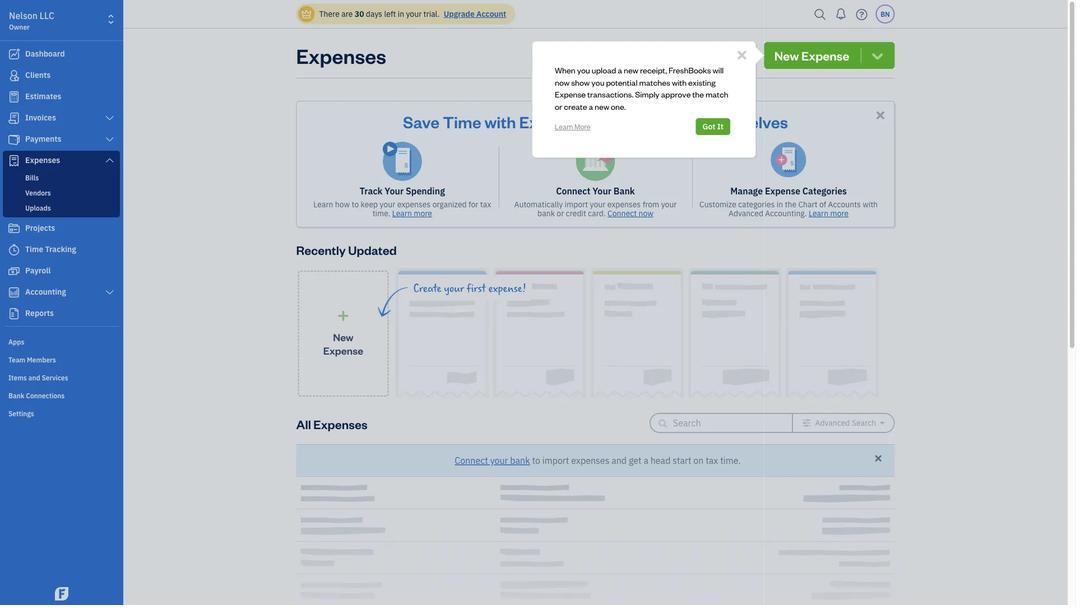 Task type: vqa. For each thing, say whether or not it's contained in the screenshot.


Task type: describe. For each thing, give the bounding box(es) containing it.
1 vertical spatial new
[[333, 331, 354, 344]]

or inside × when you upload a new receipt, freshbooks will now show you potential matches with existing expense transactions. simply approve the match or create a new one.
[[555, 101, 563, 112]]

more for categories
[[831, 208, 849, 219]]

themselves
[[698, 111, 788, 132]]

expense inside new expense link
[[323, 344, 363, 357]]

expenses inside automatically import your expenses from your bank or credit card.
[[608, 199, 641, 210]]

1 horizontal spatial now
[[639, 208, 654, 219]]

save time with expenses that organize themselves
[[403, 111, 788, 132]]

main element
[[0, 0, 151, 605]]

settings image
[[8, 409, 120, 418]]

keep
[[361, 199, 378, 210]]

bank connections image
[[8, 391, 120, 400]]

one.
[[611, 101, 626, 112]]

track
[[360, 185, 383, 197]]

0 vertical spatial in
[[398, 9, 404, 19]]

new expense button
[[765, 42, 895, 69]]

connect for connect now
[[608, 208, 637, 219]]

search image
[[812, 6, 829, 23]]

plus image
[[337, 310, 350, 322]]

time. inside learn how to keep your expenses organized for tax time.
[[373, 208, 390, 219]]

of
[[820, 199, 827, 210]]

go to help image
[[853, 6, 871, 23]]

organized
[[433, 199, 467, 210]]

your inside learn how to keep your expenses organized for tax time.
[[380, 199, 395, 210]]

show
[[571, 77, 590, 87]]

1 horizontal spatial a
[[618, 64, 622, 75]]

card.
[[588, 208, 606, 219]]

advanced
[[729, 208, 764, 219]]

the inside customize categories in the chart of accounts with advanced accounting.
[[785, 199, 797, 210]]

1 vertical spatial new expense
[[323, 331, 363, 357]]

× dialog
[[532, 41, 756, 158]]

your for track
[[385, 185, 404, 197]]

chevron large down image for chart icon
[[105, 288, 115, 297]]

it
[[718, 121, 724, 132]]

freshbooks
[[669, 64, 711, 75]]

learn inside button
[[555, 122, 573, 131]]

0 vertical spatial expenses
[[296, 42, 386, 69]]

all expenses
[[296, 416, 368, 432]]

and
[[612, 455, 627, 467]]

more for spending
[[414, 208, 432, 219]]

credit
[[566, 208, 586, 219]]

1 vertical spatial to
[[532, 455, 540, 467]]

1 vertical spatial with
[[485, 111, 516, 132]]

1 vertical spatial expenses
[[519, 111, 591, 132]]

automatically
[[514, 199, 563, 210]]

now inside × when you upload a new receipt, freshbooks will now show you potential matches with existing expense transactions. simply approve the match or create a new one.
[[555, 77, 570, 87]]

expense image
[[7, 155, 21, 167]]

there are 30 days left in your trial. upgrade account
[[319, 9, 506, 19]]

1 horizontal spatial time.
[[721, 455, 741, 467]]

0 horizontal spatial connect
[[455, 455, 488, 467]]

transactions.
[[588, 89, 634, 100]]

save
[[403, 111, 440, 132]]

learn inside learn how to keep your expenses organized for tax time.
[[314, 199, 333, 210]]

connect now
[[608, 208, 654, 219]]

chart image
[[7, 287, 21, 298]]

new expense inside button
[[775, 47, 850, 63]]

manage expense categories image
[[771, 142, 807, 178]]

bank
[[614, 185, 635, 197]]

1 vertical spatial tax
[[706, 455, 718, 467]]

create
[[564, 101, 587, 112]]

×
[[737, 43, 747, 64]]

spending
[[406, 185, 445, 197]]

bank inside automatically import your expenses from your bank or credit card.
[[538, 208, 555, 219]]

1 horizontal spatial you
[[592, 77, 605, 87]]

with inside × when you upload a new receipt, freshbooks will now show you potential matches with existing expense transactions. simply approve the match or create a new one.
[[672, 77, 687, 87]]

approve
[[661, 89, 691, 100]]

estimate image
[[7, 91, 21, 103]]

learn how to keep your expenses organized for tax time.
[[314, 199, 491, 219]]

upgrade
[[444, 9, 475, 19]]

0 horizontal spatial new
[[595, 101, 610, 112]]

1 vertical spatial bank
[[510, 455, 530, 467]]

payment image
[[7, 134, 21, 145]]

chevron large down image for the payment image on the top
[[105, 135, 115, 144]]

new expense link
[[298, 271, 389, 397]]

learn more button
[[555, 118, 591, 135]]

how
[[335, 199, 350, 210]]

1 vertical spatial import
[[543, 455, 569, 467]]

tax inside learn how to keep your expenses organized for tax time.
[[480, 199, 491, 210]]

nelson
[[9, 10, 38, 22]]

2 vertical spatial a
[[644, 455, 649, 467]]

connect your bank button
[[455, 454, 530, 468]]

on
[[694, 455, 704, 467]]

from
[[643, 199, 660, 210]]

30
[[355, 9, 364, 19]]

chart
[[799, 199, 818, 210]]

client image
[[7, 70, 21, 81]]

there
[[319, 9, 340, 19]]

account
[[477, 9, 506, 19]]

expense inside × when you upload a new receipt, freshbooks will now show you potential matches with existing expense transactions. simply approve the match or create a new one.
[[555, 89, 586, 100]]

matches
[[639, 77, 671, 87]]

categories
[[803, 185, 847, 197]]



Task type: locate. For each thing, give the bounding box(es) containing it.
connect for connect your bank
[[556, 185, 591, 197]]

got
[[703, 121, 716, 132]]

tax right the for
[[480, 199, 491, 210]]

project image
[[7, 223, 21, 234]]

existing
[[688, 77, 716, 87]]

chevron large down image for invoice image
[[105, 114, 115, 123]]

1 horizontal spatial your
[[593, 185, 612, 197]]

0 vertical spatial the
[[693, 89, 704, 100]]

your
[[406, 9, 422, 19], [380, 199, 395, 210], [590, 199, 606, 210], [661, 199, 677, 210], [490, 455, 508, 467]]

learn down "track your spending" at the top left of page
[[392, 208, 412, 219]]

learn more for spending
[[392, 208, 432, 219]]

0 vertical spatial import
[[565, 199, 588, 210]]

2 vertical spatial connect
[[455, 455, 488, 467]]

0 vertical spatial tax
[[480, 199, 491, 210]]

learn left more
[[555, 122, 573, 131]]

0 vertical spatial a
[[618, 64, 622, 75]]

get
[[629, 455, 642, 467]]

will
[[713, 64, 724, 75]]

0 vertical spatial to
[[352, 199, 359, 210]]

potential
[[606, 77, 638, 87]]

0 horizontal spatial in
[[398, 9, 404, 19]]

2 vertical spatial expenses
[[314, 416, 368, 432]]

1 horizontal spatial tax
[[706, 455, 718, 467]]

connect your bank image
[[576, 142, 615, 181]]

owner
[[9, 22, 30, 31]]

llc
[[40, 10, 54, 22]]

1 learn more from the left
[[392, 208, 432, 219]]

your up learn how to keep your expenses organized for tax time.
[[385, 185, 404, 197]]

receipt,
[[640, 64, 667, 75]]

Search text field
[[673, 414, 774, 432]]

chevron large down image for expense icon
[[105, 156, 115, 165]]

2 horizontal spatial a
[[644, 455, 649, 467]]

upgrade account link
[[442, 9, 506, 19]]

new
[[624, 64, 639, 75], [595, 101, 610, 112]]

timer image
[[7, 244, 21, 256]]

when
[[555, 64, 576, 75]]

new up potential
[[624, 64, 639, 75]]

got it button
[[696, 118, 731, 135]]

0 horizontal spatial the
[[693, 89, 704, 100]]

1 horizontal spatial bank
[[538, 208, 555, 219]]

connect your bank
[[556, 185, 635, 197]]

track your spending image
[[383, 142, 422, 181]]

1 vertical spatial now
[[639, 208, 654, 219]]

expense down the "plus" image
[[323, 344, 363, 357]]

1 vertical spatial chevron large down image
[[105, 288, 115, 297]]

time. right on
[[721, 455, 741, 467]]

all
[[296, 416, 311, 432]]

match
[[706, 89, 729, 100]]

0 vertical spatial time.
[[373, 208, 390, 219]]

1 vertical spatial new
[[595, 101, 610, 112]]

time
[[443, 111, 481, 132]]

0 vertical spatial close image
[[874, 109, 887, 122]]

0 vertical spatial with
[[672, 77, 687, 87]]

in inside customize categories in the chart of accounts with advanced accounting.
[[777, 199, 783, 210]]

tax
[[480, 199, 491, 210], [706, 455, 718, 467]]

0 vertical spatial you
[[577, 64, 590, 75]]

are
[[342, 9, 353, 19]]

your up automatically import your expenses from your bank or credit card.
[[593, 185, 612, 197]]

0 horizontal spatial new expense
[[323, 331, 363, 357]]

recently
[[296, 242, 346, 258]]

1 vertical spatial or
[[557, 208, 564, 219]]

categories
[[738, 199, 775, 210]]

learn more down "track your spending" at the top left of page
[[392, 208, 432, 219]]

manage expense categories
[[731, 185, 847, 197]]

learn left 'how'
[[314, 199, 333, 210]]

1 vertical spatial close image
[[874, 454, 884, 464]]

expense up customize categories in the chart of accounts with advanced accounting.
[[765, 185, 801, 197]]

1 chevron large down image from the top
[[105, 114, 115, 123]]

a up potential
[[618, 64, 622, 75]]

1 vertical spatial you
[[592, 77, 605, 87]]

expense up the create
[[555, 89, 586, 100]]

close image
[[874, 109, 887, 122], [874, 454, 884, 464]]

1 horizontal spatial new
[[624, 64, 639, 75]]

team members image
[[8, 355, 120, 364]]

1 horizontal spatial the
[[785, 199, 797, 210]]

you up show
[[577, 64, 590, 75]]

nelson llc owner
[[9, 10, 54, 31]]

1 horizontal spatial with
[[672, 77, 687, 87]]

or inside automatically import your expenses from your bank or credit card.
[[557, 208, 564, 219]]

money image
[[7, 266, 21, 277]]

with right time
[[485, 111, 516, 132]]

days
[[366, 9, 382, 19]]

new expense down the search image
[[775, 47, 850, 63]]

1 vertical spatial the
[[785, 199, 797, 210]]

1 vertical spatial time.
[[721, 455, 741, 467]]

0 vertical spatial bank
[[538, 208, 555, 219]]

organize
[[628, 111, 695, 132]]

0 horizontal spatial a
[[589, 101, 593, 112]]

simply
[[635, 89, 660, 100]]

0 vertical spatial new expense
[[775, 47, 850, 63]]

learn more
[[555, 122, 591, 131]]

more
[[414, 208, 432, 219], [831, 208, 849, 219]]

for
[[469, 199, 479, 210]]

invoice image
[[7, 113, 21, 124]]

your
[[385, 185, 404, 197], [593, 185, 612, 197]]

2 learn more from the left
[[809, 208, 849, 219]]

learn more
[[392, 208, 432, 219], [809, 208, 849, 219]]

1 vertical spatial connect
[[608, 208, 637, 219]]

the down existing
[[693, 89, 704, 100]]

chevrondown image
[[870, 48, 886, 63]]

report image
[[7, 308, 21, 320]]

2 horizontal spatial connect
[[608, 208, 637, 219]]

now down when
[[555, 77, 570, 87]]

1 vertical spatial a
[[589, 101, 593, 112]]

0 horizontal spatial time.
[[373, 208, 390, 219]]

dashboard image
[[7, 49, 21, 60]]

expenses down spending
[[397, 199, 431, 210]]

a right the create
[[589, 101, 593, 112]]

1 more from the left
[[414, 208, 432, 219]]

2 vertical spatial with
[[863, 199, 878, 210]]

learn
[[555, 122, 573, 131], [314, 199, 333, 210], [392, 208, 412, 219], [809, 208, 829, 219]]

new expense
[[775, 47, 850, 63], [323, 331, 363, 357]]

1 horizontal spatial connect
[[556, 185, 591, 197]]

items and services image
[[8, 373, 120, 382]]

in down manage expense categories
[[777, 199, 783, 210]]

expenses
[[296, 42, 386, 69], [519, 111, 591, 132], [314, 416, 368, 432]]

got it
[[703, 121, 724, 132]]

expense down the search image
[[802, 47, 850, 63]]

bank
[[538, 208, 555, 219], [510, 455, 530, 467]]

import
[[565, 199, 588, 210], [543, 455, 569, 467]]

connect
[[556, 185, 591, 197], [608, 208, 637, 219], [455, 455, 488, 467]]

the inside × when you upload a new receipt, freshbooks will now show you potential matches with existing expense transactions. simply approve the match or create a new one.
[[693, 89, 704, 100]]

new
[[775, 47, 799, 63], [333, 331, 354, 344]]

upload
[[592, 64, 616, 75]]

in
[[398, 9, 404, 19], [777, 199, 783, 210]]

0 horizontal spatial new
[[333, 331, 354, 344]]

expenses for organized
[[397, 199, 431, 210]]

expense
[[802, 47, 850, 63], [555, 89, 586, 100], [765, 185, 801, 197], [323, 344, 363, 357]]

updated
[[348, 242, 397, 258]]

tax right on
[[706, 455, 718, 467]]

crown image
[[301, 8, 313, 20]]

0 horizontal spatial learn more
[[392, 208, 432, 219]]

expenses down bank
[[608, 199, 641, 210]]

expenses
[[397, 199, 431, 210], [608, 199, 641, 210], [571, 455, 610, 467]]

chevron large down image
[[105, 114, 115, 123], [105, 288, 115, 297]]

new expense down the "plus" image
[[323, 331, 363, 357]]

in right left
[[398, 9, 404, 19]]

× button
[[737, 43, 747, 64]]

new down 'transactions.'
[[595, 101, 610, 112]]

1 horizontal spatial to
[[532, 455, 540, 467]]

that
[[595, 111, 625, 132]]

time.
[[373, 208, 390, 219], [721, 455, 741, 467]]

time. down the track
[[373, 208, 390, 219]]

expenses left and
[[571, 455, 610, 467]]

0 horizontal spatial tax
[[480, 199, 491, 210]]

freshbooks image
[[53, 588, 71, 601]]

trial.
[[424, 9, 440, 19]]

0 horizontal spatial to
[[352, 199, 359, 210]]

0 vertical spatial chevron large down image
[[105, 135, 115, 144]]

or left the create
[[555, 101, 563, 112]]

0 horizontal spatial with
[[485, 111, 516, 132]]

more
[[575, 122, 591, 131]]

accounting.
[[765, 208, 807, 219]]

to
[[352, 199, 359, 210], [532, 455, 540, 467]]

or left credit
[[557, 208, 564, 219]]

0 horizontal spatial you
[[577, 64, 590, 75]]

0 horizontal spatial more
[[414, 208, 432, 219]]

import inside automatically import your expenses from your bank or credit card.
[[565, 199, 588, 210]]

customize categories in the chart of accounts with advanced accounting.
[[700, 199, 878, 219]]

now
[[555, 77, 570, 87], [639, 208, 654, 219]]

expenses inside learn how to keep your expenses organized for tax time.
[[397, 199, 431, 210]]

you down upload
[[592, 77, 605, 87]]

to right 'how'
[[352, 199, 359, 210]]

manage
[[731, 185, 763, 197]]

accounts
[[828, 199, 861, 210]]

1 horizontal spatial in
[[777, 199, 783, 210]]

recently updated
[[296, 242, 397, 258]]

0 vertical spatial now
[[555, 77, 570, 87]]

2 horizontal spatial with
[[863, 199, 878, 210]]

2 chevron large down image from the top
[[105, 156, 115, 165]]

1 horizontal spatial new expense
[[775, 47, 850, 63]]

new inside button
[[775, 47, 799, 63]]

expense inside new expense button
[[802, 47, 850, 63]]

1 chevron large down image from the top
[[105, 135, 115, 144]]

learn down categories
[[809, 208, 829, 219]]

2 chevron large down image from the top
[[105, 288, 115, 297]]

learn more down categories
[[809, 208, 849, 219]]

the down manage expense categories
[[785, 199, 797, 210]]

you
[[577, 64, 590, 75], [592, 77, 605, 87]]

connect your bank to import expenses and get a head start on tax time.
[[455, 455, 741, 467]]

learn more for categories
[[809, 208, 849, 219]]

0 horizontal spatial now
[[555, 77, 570, 87]]

with right accounts
[[863, 199, 878, 210]]

a right get
[[644, 455, 649, 467]]

chevron large down image
[[105, 135, 115, 144], [105, 156, 115, 165]]

× when you upload a new receipt, freshbooks will now show you potential matches with existing expense transactions. simply approve the match or create a new one.
[[555, 43, 747, 112]]

left
[[384, 9, 396, 19]]

0 vertical spatial new
[[624, 64, 639, 75]]

0 horizontal spatial bank
[[510, 455, 530, 467]]

more right of
[[831, 208, 849, 219]]

2 more from the left
[[831, 208, 849, 219]]

1 your from the left
[[385, 185, 404, 197]]

with inside customize categories in the chart of accounts with advanced accounting.
[[863, 199, 878, 210]]

customize
[[700, 199, 737, 210]]

1 horizontal spatial learn more
[[809, 208, 849, 219]]

start
[[673, 455, 692, 467]]

head
[[651, 455, 671, 467]]

expenses for and
[[571, 455, 610, 467]]

0 horizontal spatial your
[[385, 185, 404, 197]]

2 your from the left
[[593, 185, 612, 197]]

the
[[693, 89, 704, 100], [785, 199, 797, 210]]

new right × button
[[775, 47, 799, 63]]

your for connect
[[593, 185, 612, 197]]

1 vertical spatial in
[[777, 199, 783, 210]]

more down spending
[[414, 208, 432, 219]]

0 vertical spatial chevron large down image
[[105, 114, 115, 123]]

or
[[555, 101, 563, 112], [557, 208, 564, 219]]

track your spending
[[360, 185, 445, 197]]

now right card.
[[639, 208, 654, 219]]

to inside learn how to keep your expenses organized for tax time.
[[352, 199, 359, 210]]

with
[[672, 77, 687, 87], [485, 111, 516, 132], [863, 199, 878, 210]]

new down the "plus" image
[[333, 331, 354, 344]]

0 vertical spatial new
[[775, 47, 799, 63]]

with up approve
[[672, 77, 687, 87]]

1 horizontal spatial more
[[831, 208, 849, 219]]

1 horizontal spatial new
[[775, 47, 799, 63]]

new expense button
[[765, 42, 895, 69]]

apps image
[[8, 337, 120, 346]]

0 vertical spatial connect
[[556, 185, 591, 197]]

a
[[618, 64, 622, 75], [589, 101, 593, 112], [644, 455, 649, 467]]

0 vertical spatial or
[[555, 101, 563, 112]]

to right connect your bank button
[[532, 455, 540, 467]]

1 vertical spatial chevron large down image
[[105, 156, 115, 165]]

automatically import your expenses from your bank or credit card.
[[514, 199, 677, 219]]



